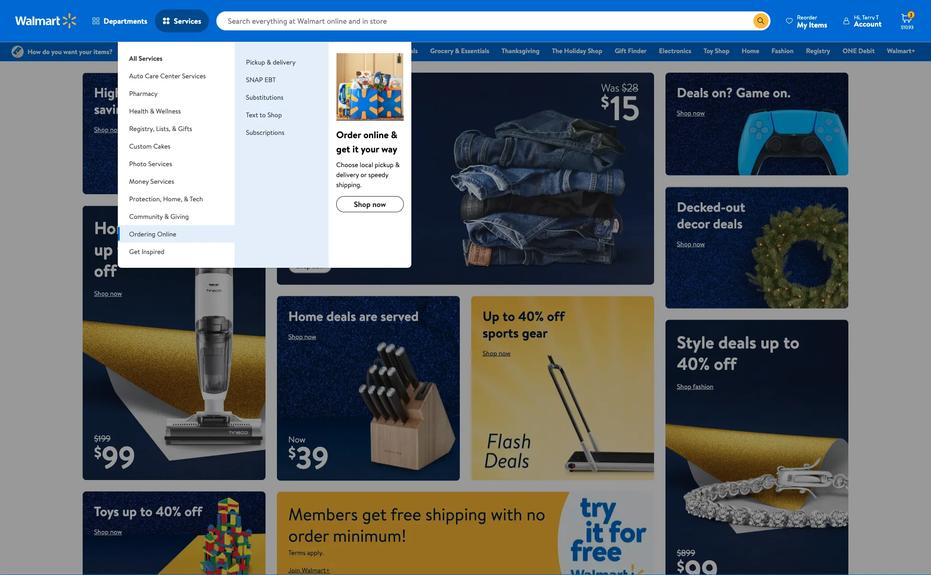 Task type: vqa. For each thing, say whether or not it's contained in the screenshot.
$219.99
no



Task type: locate. For each thing, give the bounding box(es) containing it.
shop now for high tech gifts, huge savings
[[94, 125, 122, 134]]

services for all services
[[139, 53, 163, 63]]

decked-
[[678, 198, 726, 216]]

& right pickup
[[267, 57, 271, 67]]

$10.93
[[902, 24, 914, 30]]

decked-out decor deals
[[678, 198, 746, 233]]

to inside up to 40% off sports gear
[[503, 307, 515, 326]]

now for toys up to 40% off
[[110, 528, 122, 537]]

deals for home deals up to 30% off
[[143, 216, 181, 240]]

shop for home deals up to 30% off
[[94, 289, 109, 298]]

shop for save big!
[[296, 261, 311, 271]]

services inside "dropdown button"
[[150, 177, 174, 186]]

1 horizontal spatial delivery
[[337, 170, 359, 179]]

the
[[552, 46, 563, 55]]

it
[[353, 142, 359, 155]]

departments button
[[85, 10, 155, 32]]

2 vertical spatial up
[[122, 503, 137, 521]]

0 horizontal spatial get
[[337, 142, 350, 155]]

home inside home deals up to 30% off
[[94, 216, 139, 240]]

shop now link
[[678, 108, 706, 118], [94, 125, 122, 134], [337, 196, 404, 213], [678, 239, 706, 249], [289, 258, 332, 274], [94, 289, 122, 298], [289, 332, 317, 341], [483, 349, 511, 358], [94, 528, 122, 537]]

off inside up to 40% off sports gear
[[548, 307, 565, 326]]

deals inside style deals up to 40% off
[[719, 330, 757, 354]]

1 horizontal spatial home
[[289, 307, 324, 326]]

$ for 99
[[94, 442, 102, 463]]

3
[[910, 11, 913, 19]]

& left giving
[[165, 212, 169, 221]]

community & giving button
[[118, 208, 235, 225]]

deals on? game on.
[[678, 83, 791, 102]]

& right the health
[[150, 106, 155, 116]]

2 vertical spatial 40%
[[156, 503, 181, 521]]

shop now link for up to 40% off sports gear
[[483, 349, 511, 358]]

40% inside up to 40% off sports gear
[[519, 307, 544, 326]]

was dollar $899, now dollar 99 group
[[666, 547, 719, 576]]

walmart+ down apply.
[[302, 566, 330, 575]]

1 vertical spatial up
[[761, 330, 780, 354]]

1 horizontal spatial up
[[122, 503, 137, 521]]

no
[[527, 503, 546, 526]]

$ for 39
[[289, 443, 296, 464]]

registry
[[807, 46, 831, 55]]

up to 40% off sports gear
[[483, 307, 565, 342]]

0 horizontal spatial home
[[94, 216, 139, 240]]

0 horizontal spatial $
[[94, 442, 102, 463]]

shop now link for decked-out decor deals
[[678, 239, 706, 249]]

items
[[810, 19, 828, 30]]

toy
[[704, 46, 714, 55]]

ebt
[[265, 75, 276, 84]]

0 vertical spatial walmart+
[[888, 46, 916, 55]]

services inside "dropdown button"
[[148, 159, 172, 168]]

members
[[289, 503, 358, 526]]

walmart+ down $10.93
[[888, 46, 916, 55]]

delivery down choose
[[337, 170, 359, 179]]

1 vertical spatial get
[[362, 503, 387, 526]]

get
[[337, 142, 350, 155], [362, 503, 387, 526]]

protection, home, & tech
[[129, 194, 203, 203]]

shop now link for toys up to 40% off
[[94, 528, 122, 537]]

up
[[94, 237, 113, 261], [761, 330, 780, 354], [122, 503, 137, 521]]

health
[[129, 106, 149, 116]]

save big!
[[289, 207, 406, 249]]

off inside home deals up to 30% off
[[94, 259, 117, 283]]

shop now link for save big!
[[289, 258, 332, 274]]

online
[[364, 128, 389, 141]]

deals left on?
[[678, 83, 709, 102]]

home
[[742, 46, 760, 55], [94, 216, 139, 240], [289, 307, 324, 326]]

get
[[129, 247, 140, 256]]

0 horizontal spatial deals
[[402, 46, 418, 55]]

protection, home, & tech button
[[118, 190, 235, 208]]

1 vertical spatial 40%
[[678, 352, 711, 376]]

delivery
[[273, 57, 296, 67], [337, 170, 359, 179]]

to inside home deals up to 30% off
[[117, 237, 133, 261]]

order online & get it your way choose local pickup & delivery or speedy shipping.
[[337, 128, 400, 189]]

hi, terry t account
[[855, 13, 882, 29]]

0 horizontal spatial up
[[94, 237, 113, 261]]

deals for home deals are served
[[327, 307, 356, 326]]

up for home deals up to 30% off
[[94, 237, 113, 261]]

1 horizontal spatial $
[[289, 443, 296, 464]]

registry,
[[129, 124, 155, 133]]

services up all services "link"
[[174, 16, 201, 26]]

Walmart Site-Wide search field
[[217, 11, 771, 30]]

now dollar 39 null group
[[277, 434, 329, 481]]

2 vertical spatial home
[[289, 307, 324, 326]]

out
[[726, 198, 746, 216]]

join
[[289, 566, 300, 575]]

& left the gifts
[[172, 124, 177, 133]]

40%
[[519, 307, 544, 326], [678, 352, 711, 376], [156, 503, 181, 521]]

now for decked-out decor deals
[[694, 239, 706, 249]]

$
[[94, 442, 102, 463], [289, 443, 296, 464]]

home for 99
[[94, 216, 139, 240]]

auto care center services button
[[118, 67, 235, 85]]

1 horizontal spatial deals
[[678, 83, 709, 102]]

services up the huge
[[182, 71, 206, 80]]

pickup & delivery link
[[246, 57, 296, 67]]

money services
[[129, 177, 174, 186]]

walmart+ inside walmart+ link
[[888, 46, 916, 55]]

1 vertical spatial home
[[94, 216, 139, 240]]

shop now link for home deals up to 30% off
[[94, 289, 122, 298]]

shop now link for home deals are served
[[289, 332, 317, 341]]

$ inside $199 $ 99
[[94, 442, 102, 463]]

way
[[382, 142, 398, 155]]

now for home deals up to 30% off
[[110, 289, 122, 298]]

pharmacy
[[129, 89, 158, 98]]

now for deals on? game on.
[[694, 108, 706, 118]]

0 vertical spatial up
[[94, 237, 113, 261]]

get left it
[[337, 142, 350, 155]]

1 horizontal spatial 40%
[[519, 307, 544, 326]]

ordering online button
[[118, 225, 235, 243]]

shop fashion
[[678, 382, 714, 391]]

now
[[694, 108, 706, 118], [110, 125, 122, 134], [373, 199, 386, 210], [694, 239, 706, 249], [312, 261, 324, 271], [110, 289, 122, 298], [305, 332, 317, 341], [499, 349, 511, 358], [110, 528, 122, 537]]

savings
[[94, 100, 136, 118]]

2 horizontal spatial home
[[742, 46, 760, 55]]

substitutions
[[246, 92, 284, 102]]

fashion
[[772, 46, 794, 55]]

0 vertical spatial deals
[[402, 46, 418, 55]]

services inside "link"
[[139, 53, 163, 63]]

services right all
[[139, 53, 163, 63]]

pickup
[[375, 160, 394, 169]]

now $ 39
[[289, 434, 329, 479]]

to
[[260, 110, 266, 119], [117, 237, 133, 261], [503, 307, 515, 326], [784, 330, 800, 354], [140, 503, 153, 521]]

deals inside home deals up to 30% off
[[143, 216, 181, 240]]

inspired
[[142, 247, 165, 256]]

0 vertical spatial delivery
[[273, 57, 296, 67]]

center
[[160, 71, 181, 80]]

up inside home deals up to 30% off
[[94, 237, 113, 261]]

2 horizontal spatial up
[[761, 330, 780, 354]]

1 vertical spatial delivery
[[337, 170, 359, 179]]

services down cakes
[[148, 159, 172, 168]]

services up protection, home, & tech
[[150, 177, 174, 186]]

& right 'pickup'
[[396, 160, 400, 169]]

money
[[129, 177, 149, 186]]

shop for home deals are served
[[289, 332, 303, 341]]

$ inside now $ 39
[[289, 443, 296, 464]]

now for high tech gifts, huge savings
[[110, 125, 122, 134]]

style deals up to 40% off
[[678, 330, 800, 376]]

2 horizontal spatial 40%
[[678, 352, 711, 376]]

shop for toys up to 40% off
[[94, 528, 109, 537]]

speedy
[[369, 170, 389, 179]]

1 horizontal spatial get
[[362, 503, 387, 526]]

community & giving
[[129, 212, 189, 221]]

photo services button
[[118, 155, 235, 173]]

home deals up to 30% off
[[94, 216, 181, 283]]

electronics
[[660, 46, 692, 55]]

terry
[[863, 13, 875, 21]]

0 vertical spatial 40%
[[519, 307, 544, 326]]

1 vertical spatial walmart+
[[302, 566, 330, 575]]

shop now for toys up to 40% off
[[94, 528, 122, 537]]

1 horizontal spatial walmart+
[[888, 46, 916, 55]]

friday
[[383, 46, 401, 55]]

deals inside decked-out decor deals
[[714, 214, 743, 233]]

tech
[[190, 194, 203, 203]]

game
[[737, 83, 770, 102]]

up inside style deals up to 40% off
[[761, 330, 780, 354]]

holiday
[[565, 46, 587, 55]]

toy shop link
[[700, 46, 734, 56]]

0 horizontal spatial 40%
[[156, 503, 181, 521]]

get left free
[[362, 503, 387, 526]]

delivery up ebt at the left of the page
[[273, 57, 296, 67]]

0 vertical spatial home
[[742, 46, 760, 55]]

0 vertical spatial get
[[337, 142, 350, 155]]

one debit link
[[839, 46, 880, 56]]

deals right friday
[[402, 46, 418, 55]]

deals
[[402, 46, 418, 55], [678, 83, 709, 102]]

shop
[[588, 46, 603, 55], [715, 46, 730, 55], [678, 108, 692, 118], [268, 110, 282, 119], [94, 125, 109, 134], [354, 199, 371, 210], [678, 239, 692, 249], [296, 261, 311, 271], [94, 289, 109, 298], [289, 332, 303, 341], [483, 349, 498, 358], [678, 382, 692, 391], [94, 528, 109, 537]]

now inside shop now 'link'
[[312, 261, 324, 271]]

shop now for decked-out decor deals
[[678, 239, 706, 249]]

ordering online image
[[337, 53, 404, 121]]

with
[[491, 503, 523, 526]]

finder
[[628, 46, 647, 55]]

up for style deals up to 40% off
[[761, 330, 780, 354]]

shop now
[[678, 108, 706, 118], [94, 125, 122, 134], [354, 199, 386, 210], [678, 239, 706, 249], [296, 261, 324, 271], [94, 289, 122, 298], [289, 332, 317, 341], [483, 349, 511, 358], [94, 528, 122, 537]]

home,
[[163, 194, 182, 203]]



Task type: describe. For each thing, give the bounding box(es) containing it.
wellness
[[156, 106, 181, 116]]

high
[[94, 83, 122, 102]]

search icon image
[[758, 17, 765, 25]]

shipping.
[[337, 180, 362, 189]]

shop now for up to 40% off sports gear
[[483, 349, 511, 358]]

essentials
[[461, 46, 490, 55]]

$899
[[678, 547, 696, 559]]

home link
[[738, 46, 764, 56]]

my
[[798, 19, 808, 30]]

the holiday shop link
[[548, 46, 607, 56]]

lists,
[[156, 124, 171, 133]]

walmart+ link
[[884, 46, 920, 56]]

photo
[[129, 159, 147, 168]]

thanksgiving
[[502, 46, 540, 55]]

shop for decked-out decor deals
[[678, 239, 692, 249]]

deals for style deals up to 40% off
[[719, 330, 757, 354]]

now for up to 40% off sports gear
[[499, 349, 511, 358]]

style
[[678, 330, 715, 354]]

members get free shipping with no order minimum! terms apply.
[[289, 503, 546, 558]]

registry link
[[802, 46, 835, 56]]

shop for up to 40% off sports gear
[[483, 349, 498, 358]]

community
[[129, 212, 163, 221]]

gear
[[522, 324, 548, 342]]

services inside popup button
[[174, 16, 201, 26]]

39
[[296, 437, 329, 479]]

money services button
[[118, 173, 235, 190]]

& up way
[[391, 128, 398, 141]]

shop now for save big!
[[296, 261, 324, 271]]

get inspired button
[[118, 243, 235, 261]]

departments
[[104, 16, 147, 26]]

text to shop link
[[246, 110, 282, 119]]

sports
[[483, 324, 519, 342]]

black friday deals
[[366, 46, 418, 55]]

ordering online
[[129, 229, 176, 239]]

huge
[[188, 83, 217, 102]]

high tech gifts, huge savings
[[94, 83, 217, 118]]

was dollar $199, now dollar 99 group
[[83, 433, 135, 481]]

off inside style deals up to 40% off
[[715, 352, 737, 376]]

shop now link for high tech gifts, huge savings
[[94, 125, 122, 134]]

& left the tech
[[184, 194, 188, 203]]

subscriptions link
[[246, 128, 285, 137]]

grocery & essentials
[[431, 46, 490, 55]]

debit
[[859, 46, 875, 55]]

up
[[483, 307, 500, 326]]

or
[[361, 170, 367, 179]]

save
[[289, 207, 349, 249]]

30%
[[137, 237, 168, 261]]

gifts
[[178, 124, 192, 133]]

0 horizontal spatial delivery
[[273, 57, 296, 67]]

$199 $ 99
[[94, 433, 135, 478]]

ordering
[[129, 229, 156, 239]]

1 vertical spatial deals
[[678, 83, 709, 102]]

all services link
[[118, 42, 235, 67]]

auto
[[129, 71, 143, 80]]

now for home deals are served
[[305, 332, 317, 341]]

services inside dropdown button
[[182, 71, 206, 80]]

40% inside style deals up to 40% off
[[678, 352, 711, 376]]

gift
[[615, 46, 627, 55]]

gift finder
[[615, 46, 647, 55]]

your
[[361, 142, 379, 155]]

protection,
[[129, 194, 162, 203]]

get inside order online & get it your way choose local pickup & delivery or speedy shipping.
[[337, 142, 350, 155]]

walmart image
[[15, 13, 77, 29]]

home deals are served
[[289, 307, 419, 326]]

services for photo services
[[148, 159, 172, 168]]

subscriptions
[[246, 128, 285, 137]]

order
[[337, 128, 361, 141]]

Search search field
[[217, 11, 771, 30]]

shop inside 'link'
[[715, 46, 730, 55]]

services for money services
[[150, 177, 174, 186]]

toy shop
[[704, 46, 730, 55]]

custom cakes button
[[118, 137, 235, 155]]

get inside 'members get free shipping with no order minimum! terms apply.'
[[362, 503, 387, 526]]

gifts,
[[155, 83, 185, 102]]

reorder my items
[[798, 13, 828, 30]]

care
[[145, 71, 159, 80]]

shop now for home deals up to 30% off
[[94, 289, 122, 298]]

custom cakes
[[129, 141, 171, 151]]

now for save big!
[[312, 261, 324, 271]]

big!
[[357, 207, 406, 249]]

& inside dropdown button
[[150, 106, 155, 116]]

pickup & delivery
[[246, 57, 296, 67]]

one
[[843, 46, 858, 55]]

substitutions link
[[246, 92, 284, 102]]

join walmart+
[[289, 566, 330, 575]]

shop for deals on? game on.
[[678, 108, 692, 118]]

0 horizontal spatial walmart+
[[302, 566, 330, 575]]

giving
[[171, 212, 189, 221]]

home for 39
[[289, 307, 324, 326]]

pickup
[[246, 57, 265, 67]]

now
[[289, 434, 306, 446]]

terms
[[289, 549, 306, 558]]

snap
[[246, 75, 263, 84]]

auto care center services
[[129, 71, 206, 80]]

text
[[246, 110, 258, 119]]

text to shop
[[246, 110, 282, 119]]

& right the 'grocery'
[[455, 46, 460, 55]]

the holiday shop
[[552, 46, 603, 55]]

snap ebt link
[[246, 75, 276, 84]]

are
[[360, 307, 378, 326]]

$199
[[94, 433, 111, 445]]

get inspired
[[129, 247, 165, 256]]

local
[[360, 160, 373, 169]]

shop for high tech gifts, huge savings
[[94, 125, 109, 134]]

served
[[381, 307, 419, 326]]

shop now link for deals on? game on.
[[678, 108, 706, 118]]

tech
[[126, 83, 151, 102]]

health & wellness
[[129, 106, 181, 116]]

pharmacy button
[[118, 85, 235, 102]]

shop for style deals up to 40% off
[[678, 382, 692, 391]]

to inside style deals up to 40% off
[[784, 330, 800, 354]]

shop now for deals on? game on.
[[678, 108, 706, 118]]

shop now for home deals are served
[[289, 332, 317, 341]]

delivery inside order online & get it your way choose local pickup & delivery or speedy shipping.
[[337, 170, 359, 179]]

electronics link
[[655, 46, 696, 56]]

black friday deals link
[[361, 46, 422, 56]]

fashion
[[693, 382, 714, 391]]



